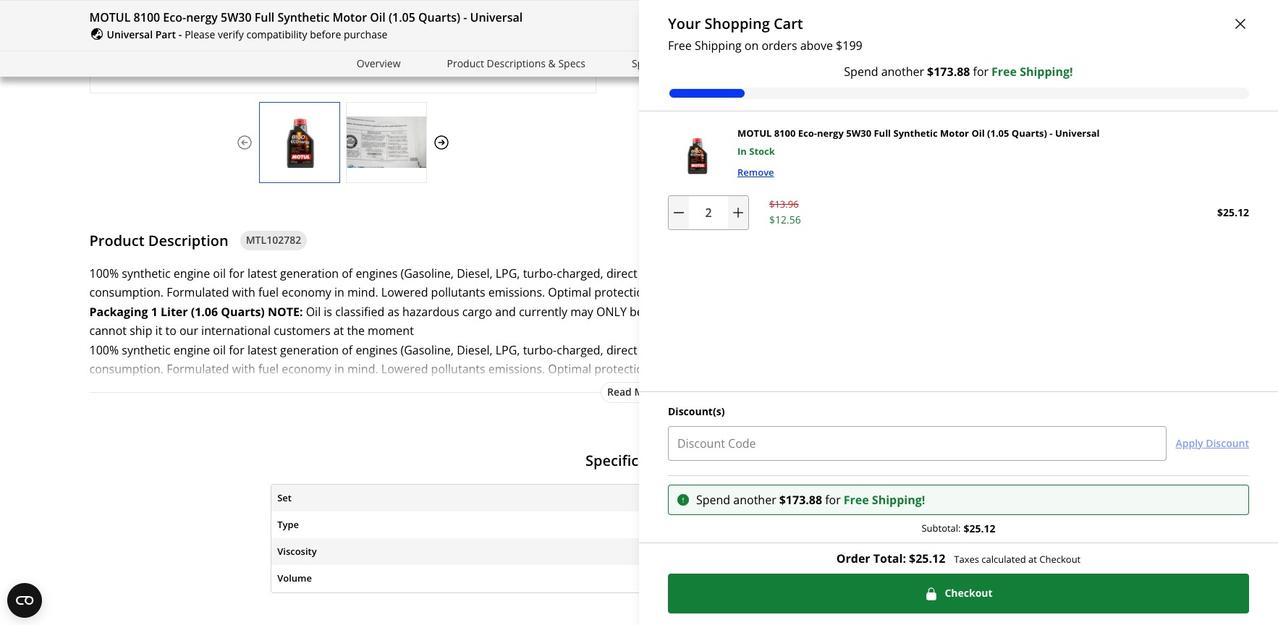 Task type: vqa. For each thing, say whether or not it's contained in the screenshot.
fit in the left top of the page
no



Task type: describe. For each thing, give the bounding box(es) containing it.
warranty.
[[1050, 58, 1102, 74]]

at
[[1029, 553, 1037, 566]]

additional
[[788, 77, 842, 92]]

purchase
[[344, 28, 388, 41]]

warranty:
[[732, 58, 790, 74]]

verify
[[218, 28, 244, 41]]

0 horizontal spatial spend
[[696, 492, 730, 508]]

remove button
[[738, 165, 774, 181]]

order total: $25.12
[[837, 551, 946, 567]]

details.
[[845, 77, 884, 92]]

shipping
[[695, 38, 742, 54]]

1 horizontal spatial $25.12
[[964, 522, 996, 535]]

checkout button
[[668, 574, 1249, 614]]

full for motul 8100 eco-nergy 5w30 full synthetic motor oil (1.05 quarts) - universal in stock
[[874, 127, 891, 140]]

taxes
[[954, 553, 979, 566]]

part
[[818, 58, 841, 74]]

motor for motul 8100 eco-nergy 5w30 full synthetic motor oil (1.05 quarts) - universal in stock
[[940, 127, 969, 140]]

synthetic for motul 8100 eco-nergy 5w30 full synthetic motor oil (1.05 quarts) - universal universal part - please verify compatibility before purchase
[[278, 9, 330, 25]]

checkout inside button
[[945, 587, 993, 600]]

before
[[310, 28, 341, 41]]

- for motul 8100 eco-nergy 5w30 full synthetic motor oil (1.05 quarts) - universal in stock
[[1050, 127, 1053, 140]]

in
[[738, 145, 747, 158]]

part
[[155, 28, 176, 41]]

motul 8100 eco-nergy 5w30 full synthetic motor oil (1.05 quarts) - universal in stock
[[738, 127, 1100, 158]]

order
[[837, 551, 871, 567]]

see
[[1105, 58, 1124, 74]]

manufacturer's
[[640, 77, 722, 92]]

nergy for motul 8100 eco-nergy 5w30 full synthetic motor oil (1.05 quarts) - universal in stock
[[817, 127, 844, 140]]

free shipping on orders above $ 199
[[668, 38, 863, 54]]

taxes calculated at checkout
[[954, 553, 1081, 566]]

1 vertical spatial shipping!
[[872, 492, 925, 508]]

motul 8100 eco-nergy 5w30 full synthetic motor oil (1.05 quarts) - universal universal part - please verify compatibility before purchase
[[89, 9, 523, 41]]

decrement image
[[672, 206, 686, 220]]

0 horizontal spatial $25.12
[[909, 551, 946, 567]]

full
[[953, 58, 970, 74]]

checkout link
[[668, 574, 1249, 614]]

universal for motul 8100 eco-nergy 5w30 full synthetic motor oil (1.05 quarts) - universal in stock
[[1055, 127, 1100, 140]]

carries
[[904, 58, 941, 74]]

quarts) for motul 8100 eco-nergy 5w30 full synthetic motor oil (1.05 quarts) - universal universal part - please verify compatibility before purchase
[[418, 9, 460, 25]]

motul for motul 8100 eco-nergy 5w30 full synthetic motor oil (1.05 quarts) - universal in stock
[[738, 127, 772, 140]]

- for motul 8100 eco-nergy 5w30 full synthetic motor oil (1.05 quarts) - universal universal part - please verify compatibility before purchase
[[463, 9, 467, 25]]

5w30 for motul 8100 eco-nergy 5w30 full synthetic motor oil (1.05 quarts) - universal in stock
[[846, 127, 872, 140]]

manufacturer's
[[640, 58, 729, 74]]

mtl102782 motul 8100 eco-nergy 5w30 full synthetic motor oil (1.05 quarts) - 2015-2020 wrx / sti, image
[[668, 126, 726, 184]]

read more
[[607, 385, 660, 399]]

(1.05 for motul 8100 eco-nergy 5w30 full synthetic motor oil (1.05 quarts) - universal universal part - please verify compatibility before purchase
[[389, 9, 415, 25]]

1 horizontal spatial shipping!
[[1020, 64, 1073, 80]]

calculated
[[982, 553, 1026, 566]]

5w30 for motul 8100 eco-nergy 5w30 full synthetic motor oil (1.05 quarts) - universal universal part - please verify compatibility before purchase
[[221, 9, 252, 25]]

0 vertical spatial another
[[881, 64, 924, 80]]

synthetic for motul 8100 eco-nergy 5w30 full synthetic motor oil (1.05 quarts) - universal in stock
[[894, 127, 938, 140]]

remove
[[738, 166, 774, 179]]

orders
[[762, 38, 797, 54]]

universal for motul 8100 eco-nergy 5w30 full synthetic motor oil (1.05 quarts) - universal universal part - please verify compatibility before purchase
[[470, 9, 523, 25]]

read
[[607, 385, 632, 399]]

0 vertical spatial spend another $ 173.88 for free shipping!
[[844, 64, 1073, 80]]

total:
[[874, 551, 906, 567]]

nergy for motul 8100 eco-nergy 5w30 full synthetic motor oil (1.05 quarts) - universal universal part - please verify compatibility before purchase
[[186, 9, 218, 25]]

1 vertical spatial $
[[927, 64, 934, 80]]



Task type: locate. For each thing, give the bounding box(es) containing it.
for down the warranty: on the top right
[[770, 77, 785, 92]]

(1.05 inside motul 8100 eco-nergy 5w30 full synthetic motor oil (1.05 quarts) - universal in stock
[[987, 127, 1009, 140]]

full down details.
[[874, 127, 891, 140]]

0 horizontal spatial full
[[255, 9, 275, 25]]

8100 inside motul 8100 eco-nergy 5w30 full synthetic motor oil (1.05 quarts) - universal in stock
[[774, 127, 796, 140]]

synthetic inside motul 8100 eco-nergy 5w30 full synthetic motor oil (1.05 quarts) - universal in stock
[[894, 127, 938, 140]]

8100 up part
[[134, 9, 160, 25]]

0 horizontal spatial for
[[770, 77, 785, 92]]

your
[[668, 14, 701, 33]]

0 vertical spatial 8100
[[134, 9, 160, 25]]

for up order
[[825, 492, 841, 508]]

eco- inside motul 8100 eco-nergy 5w30 full synthetic motor oil (1.05 quarts) - universal in stock
[[798, 127, 817, 140]]

199
[[843, 38, 863, 54]]

eco-
[[163, 9, 186, 25], [798, 127, 817, 140]]

0 vertical spatial motul
[[89, 9, 131, 25]]

website
[[725, 77, 767, 92]]

quarts) for motul 8100 eco-nergy 5w30 full synthetic motor oil (1.05 quarts) - universal in stock
[[1012, 127, 1047, 140]]

this
[[793, 58, 815, 74]]

0 horizontal spatial -
[[179, 28, 182, 41]]

synthetic
[[278, 9, 330, 25], [894, 127, 938, 140]]

subtotal: $25.12
[[922, 522, 996, 535]]

increment image
[[731, 206, 746, 220]]

shipping! left see
[[1020, 64, 1073, 80]]

1 horizontal spatial 8100
[[774, 127, 796, 140]]

0 vertical spatial $25.12
[[1218, 205, 1249, 219]]

motul for motul 8100 eco-nergy 5w30 full synthetic motor oil (1.05 quarts) - universal universal part - please verify compatibility before purchase
[[89, 9, 131, 25]]

0 horizontal spatial 173.88
[[786, 492, 822, 508]]

motor down full
[[940, 127, 969, 140]]

0 vertical spatial full
[[255, 9, 275, 25]]

checkout
[[1040, 553, 1081, 566], [945, 587, 993, 600]]

your shopping cart dialog
[[639, 0, 1278, 625]]

your shopping cart
[[668, 14, 803, 33]]

2 vertical spatial free
[[844, 492, 869, 508]]

eco- down additional
[[798, 127, 817, 140]]

5w30 inside motul 8100 eco-nergy 5w30 full synthetic motor oil (1.05 quarts) - universal in stock
[[846, 127, 872, 140]]

0 horizontal spatial 8100
[[134, 9, 160, 25]]

motul inside motul 8100 eco-nergy 5w30 full synthetic motor oil (1.05 quarts) - universal in stock
[[738, 127, 772, 140]]

0 horizontal spatial motul
[[89, 9, 131, 25]]

0 horizontal spatial universal
[[107, 28, 153, 41]]

0 vertical spatial eco-
[[163, 9, 186, 25]]

1 horizontal spatial for
[[825, 492, 841, 508]]

1 vertical spatial 173.88
[[786, 492, 822, 508]]

2 horizontal spatial free
[[992, 64, 1017, 80]]

nergy inside motul 8100 eco-nergy 5w30 full synthetic motor oil (1.05 quarts) - universal in stock
[[817, 127, 844, 140]]

above
[[800, 38, 833, 54]]

1 horizontal spatial 5w30
[[846, 127, 872, 140]]

0 vertical spatial nergy
[[186, 9, 218, 25]]

this part is new and carries a full manufacturer warranty. see manufacturer's website for additional details.
[[640, 58, 1124, 92]]

2 horizontal spatial for
[[973, 64, 989, 80]]

None number field
[[668, 195, 749, 230]]

shipping! up subtotal:
[[872, 492, 925, 508]]

spend another $ 173.88 for free shipping!
[[844, 64, 1073, 80], [696, 492, 925, 508]]

1 vertical spatial spend another $ 173.88 for free shipping!
[[696, 492, 925, 508]]

shopping
[[705, 14, 770, 33]]

1 horizontal spatial spend
[[844, 64, 878, 80]]

1 vertical spatial another
[[733, 492, 776, 508]]

0 vertical spatial shipping!
[[1020, 64, 1073, 80]]

0 horizontal spatial motor
[[333, 9, 367, 25]]

1 horizontal spatial (1.05
[[987, 127, 1009, 140]]

checkout down taxes
[[945, 587, 993, 600]]

1 horizontal spatial motul
[[738, 127, 772, 140]]

universal inside motul 8100 eco-nergy 5w30 full synthetic motor oil (1.05 quarts) - universal in stock
[[1055, 127, 1100, 140]]

motor inside motul 8100 eco-nergy 5w30 full synthetic motor oil (1.05 quarts) - universal universal part - please verify compatibility before purchase
[[333, 9, 367, 25]]

1 horizontal spatial oil
[[972, 127, 985, 140]]

1 vertical spatial eco-
[[798, 127, 817, 140]]

for
[[973, 64, 989, 80], [770, 77, 785, 92], [825, 492, 841, 508]]

0 horizontal spatial $
[[779, 492, 786, 508]]

0 horizontal spatial eco-
[[163, 9, 186, 25]]

eco- up part
[[163, 9, 186, 25]]

and
[[881, 58, 901, 74]]

0 horizontal spatial synthetic
[[278, 9, 330, 25]]

cart
[[774, 14, 803, 33]]

(1.05 for motul 8100 eco-nergy 5w30 full synthetic motor oil (1.05 quarts) - universal in stock
[[987, 127, 1009, 140]]

eco- inside motul 8100 eco-nergy 5w30 full synthetic motor oil (1.05 quarts) - universal universal part - please verify compatibility before purchase
[[163, 9, 186, 25]]

quarts) inside motul 8100 eco-nergy 5w30 full synthetic motor oil (1.05 quarts) - universal in stock
[[1012, 127, 1047, 140]]

for right full
[[973, 64, 989, 80]]

5w30 up verify
[[221, 9, 252, 25]]

1 horizontal spatial another
[[881, 64, 924, 80]]

synthetic down this part is new and carries a full manufacturer warranty. see manufacturer's website for additional details.
[[894, 127, 938, 140]]

1 vertical spatial 5w30
[[846, 127, 872, 140]]

0 vertical spatial oil
[[370, 9, 386, 25]]

full for motul 8100 eco-nergy 5w30 full synthetic motor oil (1.05 quarts) - universal universal part - please verify compatibility before purchase
[[255, 9, 275, 25]]

quarts)
[[418, 9, 460, 25], [1012, 127, 1047, 140]]

5w30 down details.
[[846, 127, 872, 140]]

new
[[855, 58, 878, 74]]

more
[[634, 385, 660, 399]]

free right full
[[992, 64, 1017, 80]]

5w30
[[221, 9, 252, 25], [846, 127, 872, 140]]

oil inside motul 8100 eco-nergy 5w30 full synthetic motor oil (1.05 quarts) - universal in stock
[[972, 127, 985, 140]]

1 horizontal spatial motor
[[940, 127, 969, 140]]

0 horizontal spatial (1.05
[[389, 9, 415, 25]]

universal
[[470, 9, 523, 25], [107, 28, 153, 41], [1055, 127, 1100, 140]]

quarts) inside motul 8100 eco-nergy 5w30 full synthetic motor oil (1.05 quarts) - universal universal part - please verify compatibility before purchase
[[418, 9, 460, 25]]

eco- for motul 8100 eco-nergy 5w30 full synthetic motor oil (1.05 quarts) - universal universal part - please verify compatibility before purchase
[[163, 9, 186, 25]]

2 vertical spatial $
[[779, 492, 786, 508]]

spend
[[844, 64, 878, 80], [696, 492, 730, 508]]

eco- for motul 8100 eco-nergy 5w30 full synthetic motor oil (1.05 quarts) - universal in stock
[[798, 127, 817, 140]]

1 vertical spatial synthetic
[[894, 127, 938, 140]]

1 vertical spatial $25.12
[[964, 522, 996, 535]]

2 vertical spatial $25.12
[[909, 551, 946, 567]]

0 vertical spatial synthetic
[[278, 9, 330, 25]]

1 horizontal spatial $
[[836, 38, 843, 54]]

0 vertical spatial -
[[463, 9, 467, 25]]

0 vertical spatial 173.88
[[934, 64, 970, 80]]

on
[[745, 38, 759, 54]]

full inside motul 8100 eco-nergy 5w30 full synthetic motor oil (1.05 quarts) - universal in stock
[[874, 127, 891, 140]]

0 vertical spatial quarts)
[[418, 9, 460, 25]]

specifications
[[586, 451, 682, 470]]

full up compatibility
[[255, 9, 275, 25]]

0 horizontal spatial shipping!
[[872, 492, 925, 508]]

oil for motul 8100 eco-nergy 5w30 full synthetic motor oil (1.05 quarts) - universal universal part - please verify compatibility before purchase
[[370, 9, 386, 25]]

2 horizontal spatial $25.12
[[1218, 205, 1249, 219]]

nergy inside motul 8100 eco-nergy 5w30 full synthetic motor oil (1.05 quarts) - universal universal part - please verify compatibility before purchase
[[186, 9, 218, 25]]

2 horizontal spatial -
[[1050, 127, 1053, 140]]

0 horizontal spatial quarts)
[[418, 9, 460, 25]]

free
[[668, 38, 692, 54], [992, 64, 1017, 80], [844, 492, 869, 508]]

173.88
[[934, 64, 970, 80], [786, 492, 822, 508]]

8100 for motul 8100 eco-nergy 5w30 full synthetic motor oil (1.05 quarts) - universal universal part - please verify compatibility before purchase
[[134, 9, 160, 25]]

0 horizontal spatial 5w30
[[221, 9, 252, 25]]

1 horizontal spatial quarts)
[[1012, 127, 1047, 140]]

0 horizontal spatial free
[[668, 38, 692, 54]]

$25.12
[[1218, 205, 1249, 219], [964, 522, 996, 535], [909, 551, 946, 567]]

$13.96 $12.56
[[769, 198, 801, 227]]

$13.96
[[769, 198, 799, 211]]

oil
[[370, 9, 386, 25], [972, 127, 985, 140]]

0 horizontal spatial another
[[733, 492, 776, 508]]

5w30 inside motul 8100 eco-nergy 5w30 full synthetic motor oil (1.05 quarts) - universal universal part - please verify compatibility before purchase
[[221, 9, 252, 25]]

- inside motul 8100 eco-nergy 5w30 full synthetic motor oil (1.05 quarts) - universal in stock
[[1050, 127, 1053, 140]]

$
[[836, 38, 843, 54], [927, 64, 934, 80], [779, 492, 786, 508]]

2 vertical spatial -
[[1050, 127, 1053, 140]]

oil inside motul 8100 eco-nergy 5w30 full synthetic motor oil (1.05 quarts) - universal universal part - please verify compatibility before purchase
[[370, 9, 386, 25]]

1 vertical spatial spend
[[696, 492, 730, 508]]

0 vertical spatial universal
[[470, 9, 523, 25]]

0 vertical spatial 5w30
[[221, 9, 252, 25]]

motor inside motul 8100 eco-nergy 5w30 full synthetic motor oil (1.05 quarts) - universal in stock
[[940, 127, 969, 140]]

subtotal:
[[922, 522, 961, 535]]

8100 for motul 8100 eco-nergy 5w30 full synthetic motor oil (1.05 quarts) - universal in stock
[[774, 127, 796, 140]]

1 horizontal spatial -
[[463, 9, 467, 25]]

0 vertical spatial $
[[836, 38, 843, 54]]

(1.05 inside motul 8100 eco-nergy 5w30 full synthetic motor oil (1.05 quarts) - universal universal part - please verify compatibility before purchase
[[389, 9, 415, 25]]

2 vertical spatial universal
[[1055, 127, 1100, 140]]

1 vertical spatial motor
[[940, 127, 969, 140]]

motor up purchase on the left
[[333, 9, 367, 25]]

1 horizontal spatial eco-
[[798, 127, 817, 140]]

motor for motul 8100 eco-nergy 5w30 full synthetic motor oil (1.05 quarts) - universal universal part - please verify compatibility before purchase
[[333, 9, 367, 25]]

please
[[185, 28, 215, 41]]

2 horizontal spatial $
[[927, 64, 934, 80]]

manufacturer
[[973, 58, 1047, 74]]

free up manufacturer's
[[668, 38, 692, 54]]

checkout right at
[[1040, 553, 1081, 566]]

motul
[[89, 9, 131, 25], [738, 127, 772, 140]]

1 vertical spatial free
[[992, 64, 1017, 80]]

synthetic up before
[[278, 9, 330, 25]]

0 vertical spatial spend
[[844, 64, 878, 80]]

(1.05
[[389, 9, 415, 25], [987, 127, 1009, 140]]

motor
[[333, 9, 367, 25], [940, 127, 969, 140]]

another
[[881, 64, 924, 80], [733, 492, 776, 508]]

8100 inside motul 8100 eco-nergy 5w30 full synthetic motor oil (1.05 quarts) - universal universal part - please verify compatibility before purchase
[[134, 9, 160, 25]]

compatibility
[[246, 28, 307, 41]]

1 vertical spatial checkout
[[945, 587, 993, 600]]

free up order
[[844, 492, 869, 508]]

0 horizontal spatial checkout
[[945, 587, 993, 600]]

1 horizontal spatial nergy
[[817, 127, 844, 140]]

discount(s)
[[668, 404, 725, 418]]

nergy up please at the top of page
[[186, 9, 218, 25]]

open widget image
[[7, 583, 42, 618]]

0 vertical spatial free
[[668, 38, 692, 54]]

1 vertical spatial -
[[179, 28, 182, 41]]

0 vertical spatial (1.05
[[389, 9, 415, 25]]

1 vertical spatial full
[[874, 127, 891, 140]]

a
[[944, 58, 950, 74]]

shipping!
[[1020, 64, 1073, 80], [872, 492, 925, 508]]

full inside motul 8100 eco-nergy 5w30 full synthetic motor oil (1.05 quarts) - universal universal part - please verify compatibility before purchase
[[255, 9, 275, 25]]

1 horizontal spatial free
[[844, 492, 869, 508]]

0 horizontal spatial oil
[[370, 9, 386, 25]]

1 horizontal spatial 173.88
[[934, 64, 970, 80]]

1 vertical spatial nergy
[[817, 127, 844, 140]]

motul 8100 eco-nergy 5w30 full synthetic motor oil (1.05 quarts) - universal link
[[738, 127, 1100, 140]]

1 horizontal spatial synthetic
[[894, 127, 938, 140]]

full
[[255, 9, 275, 25], [874, 127, 891, 140]]

$12.56
[[769, 213, 801, 227]]

2 horizontal spatial universal
[[1055, 127, 1100, 140]]

1 horizontal spatial universal
[[470, 9, 523, 25]]

1 vertical spatial (1.05
[[987, 127, 1009, 140]]

1 horizontal spatial checkout
[[1040, 553, 1081, 566]]

8100
[[134, 9, 160, 25], [774, 127, 796, 140]]

0 horizontal spatial nergy
[[186, 9, 218, 25]]

1 vertical spatial oil
[[972, 127, 985, 140]]

1 vertical spatial universal
[[107, 28, 153, 41]]

manufacturer's warranty:
[[640, 58, 790, 74]]

1 vertical spatial motul
[[738, 127, 772, 140]]

8100 up stock
[[774, 127, 796, 140]]

Discount Code field
[[668, 426, 1167, 461]]

1 vertical spatial quarts)
[[1012, 127, 1047, 140]]

none number field inside the your shopping cart dialog
[[668, 195, 749, 230]]

-
[[463, 9, 467, 25], [179, 28, 182, 41], [1050, 127, 1053, 140]]

synthetic inside motul 8100 eco-nergy 5w30 full synthetic motor oil (1.05 quarts) - universal universal part - please verify compatibility before purchase
[[278, 9, 330, 25]]

nergy
[[186, 9, 218, 25], [817, 127, 844, 140]]

nergy down additional
[[817, 127, 844, 140]]

motul inside motul 8100 eco-nergy 5w30 full synthetic motor oil (1.05 quarts) - universal universal part - please verify compatibility before purchase
[[89, 9, 131, 25]]

oil for motul 8100 eco-nergy 5w30 full synthetic motor oil (1.05 quarts) - universal in stock
[[972, 127, 985, 140]]

1 vertical spatial 8100
[[774, 127, 796, 140]]

1 horizontal spatial full
[[874, 127, 891, 140]]

0 vertical spatial checkout
[[1040, 553, 1081, 566]]

for inside this part is new and carries a full manufacturer warranty. see manufacturer's website for additional details.
[[770, 77, 785, 92]]

0 vertical spatial motor
[[333, 9, 367, 25]]

is
[[844, 58, 852, 74]]

stock
[[749, 145, 775, 158]]



